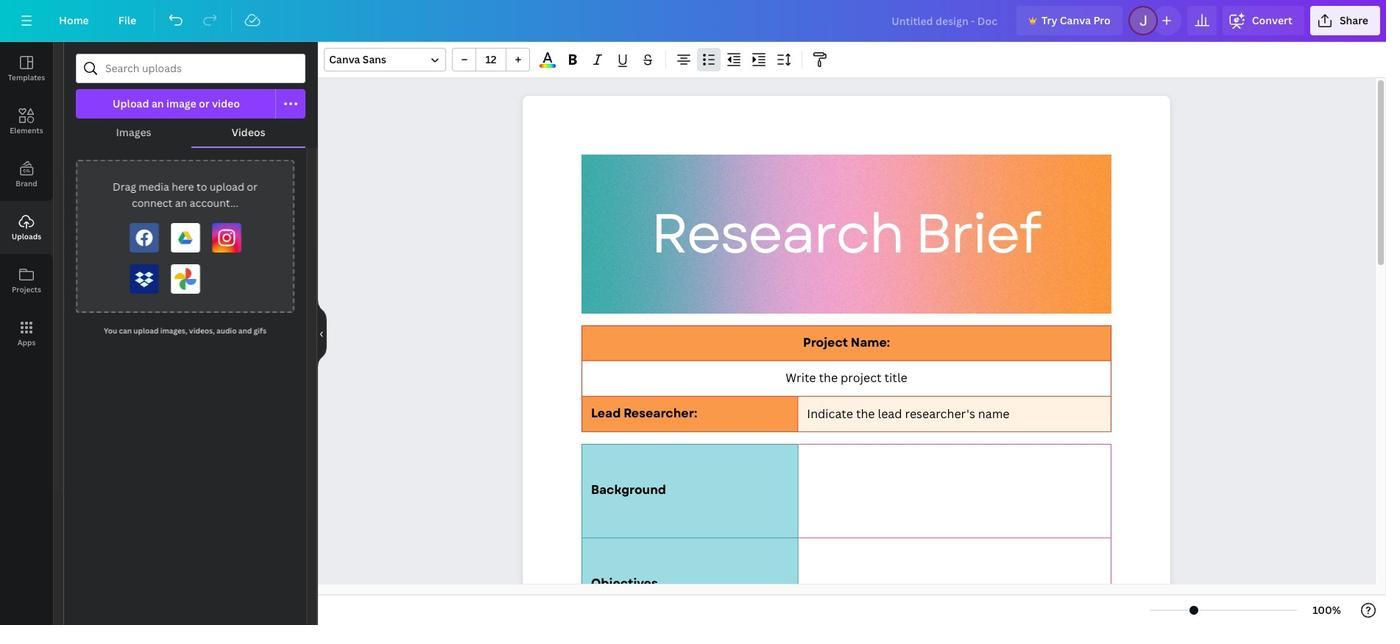 Task type: describe. For each thing, give the bounding box(es) containing it.
you
[[104, 325, 117, 336]]

upload
[[113, 96, 149, 110]]

drag media here to upload or connect an account...
[[113, 180, 258, 210]]

videos,
[[189, 325, 215, 336]]

templates
[[8, 72, 45, 82]]

convert
[[1252, 13, 1293, 27]]

share button
[[1310, 6, 1381, 35]]

apps button
[[0, 307, 53, 360]]

gifs
[[254, 325, 266, 336]]

try
[[1042, 13, 1058, 27]]

video
[[212, 96, 240, 110]]

100% button
[[1303, 599, 1351, 622]]

brand button
[[0, 148, 53, 201]]

brief
[[915, 194, 1041, 274]]

projects
[[12, 284, 41, 295]]

drag
[[113, 180, 136, 194]]

uploads
[[12, 231, 41, 241]]

color range image
[[540, 64, 556, 68]]

images
[[116, 125, 151, 139]]

connect
[[132, 196, 173, 210]]

100%
[[1313, 603, 1341, 617]]

or inside button
[[199, 96, 210, 110]]

upload inside drag media here to upload or connect an account...
[[210, 180, 244, 194]]

to
[[197, 180, 207, 194]]

share
[[1340, 13, 1369, 27]]

Design title text field
[[880, 6, 1011, 35]]

brand
[[16, 178, 37, 188]]

try canva pro button
[[1017, 6, 1123, 35]]

templates button
[[0, 42, 53, 95]]

canva sans button
[[324, 48, 446, 71]]

home
[[59, 13, 89, 27]]

hide image
[[317, 298, 327, 369]]

projects button
[[0, 254, 53, 307]]

elements
[[10, 125, 43, 135]]

research brief
[[651, 194, 1041, 274]]



Task type: vqa. For each thing, say whether or not it's contained in the screenshot.
the right needs
no



Task type: locate. For each thing, give the bounding box(es) containing it.
you can upload images, videos, audio and gifs
[[104, 325, 266, 336]]

uploads button
[[0, 201, 53, 254]]

1 horizontal spatial or
[[247, 180, 258, 194]]

1 vertical spatial an
[[175, 196, 187, 210]]

main menu bar
[[0, 0, 1386, 42]]

pro
[[1094, 13, 1111, 27]]

can
[[119, 325, 132, 336]]

apps
[[17, 337, 36, 348]]

elements button
[[0, 95, 53, 148]]

an inside drag media here to upload or connect an account...
[[175, 196, 187, 210]]

media
[[139, 180, 169, 194]]

image
[[166, 96, 196, 110]]

an inside button
[[152, 96, 164, 110]]

canva inside dropdown button
[[329, 52, 360, 66]]

0 vertical spatial or
[[199, 96, 210, 110]]

file
[[118, 13, 136, 27]]

0 horizontal spatial upload
[[134, 325, 159, 336]]

side panel tab list
[[0, 42, 53, 360]]

1 horizontal spatial an
[[175, 196, 187, 210]]

an left image
[[152, 96, 164, 110]]

or
[[199, 96, 210, 110], [247, 180, 258, 194]]

upload
[[210, 180, 244, 194], [134, 325, 159, 336]]

1 horizontal spatial upload
[[210, 180, 244, 194]]

images,
[[160, 325, 187, 336]]

Research Brief text field
[[523, 96, 1171, 625]]

or inside drag media here to upload or connect an account...
[[247, 180, 258, 194]]

canva right try
[[1060, 13, 1091, 27]]

research
[[651, 194, 903, 274]]

home link
[[47, 6, 101, 35]]

an down here
[[175, 196, 187, 210]]

1 vertical spatial canva
[[329, 52, 360, 66]]

0 horizontal spatial an
[[152, 96, 164, 110]]

1 vertical spatial or
[[247, 180, 258, 194]]

canva sans
[[329, 52, 386, 66]]

images button
[[76, 119, 191, 147]]

and
[[238, 325, 252, 336]]

upload up the account...
[[210, 180, 244, 194]]

upload right can
[[134, 325, 159, 336]]

an
[[152, 96, 164, 110], [175, 196, 187, 210]]

convert button
[[1223, 6, 1305, 35]]

0 vertical spatial upload
[[210, 180, 244, 194]]

file button
[[107, 6, 148, 35]]

account...
[[190, 196, 239, 210]]

1 horizontal spatial canva
[[1060, 13, 1091, 27]]

sans
[[363, 52, 386, 66]]

videos button
[[191, 119, 306, 147]]

videos
[[231, 125, 265, 139]]

upload an image or video
[[113, 96, 240, 110]]

audio
[[217, 325, 237, 336]]

0 vertical spatial canva
[[1060, 13, 1091, 27]]

canva
[[1060, 13, 1091, 27], [329, 52, 360, 66]]

canva inside "button"
[[1060, 13, 1091, 27]]

upload an image or video button
[[76, 89, 276, 119]]

0 vertical spatial an
[[152, 96, 164, 110]]

canva left the sans
[[329, 52, 360, 66]]

or left video
[[199, 96, 210, 110]]

group
[[452, 48, 530, 71]]

0 horizontal spatial or
[[199, 96, 210, 110]]

or right to
[[247, 180, 258, 194]]

here
[[172, 180, 194, 194]]

– – number field
[[481, 52, 501, 66]]

1 vertical spatial upload
[[134, 325, 159, 336]]

Search uploads search field
[[105, 54, 296, 82]]

0 horizontal spatial canva
[[329, 52, 360, 66]]

try canva pro
[[1042, 13, 1111, 27]]



